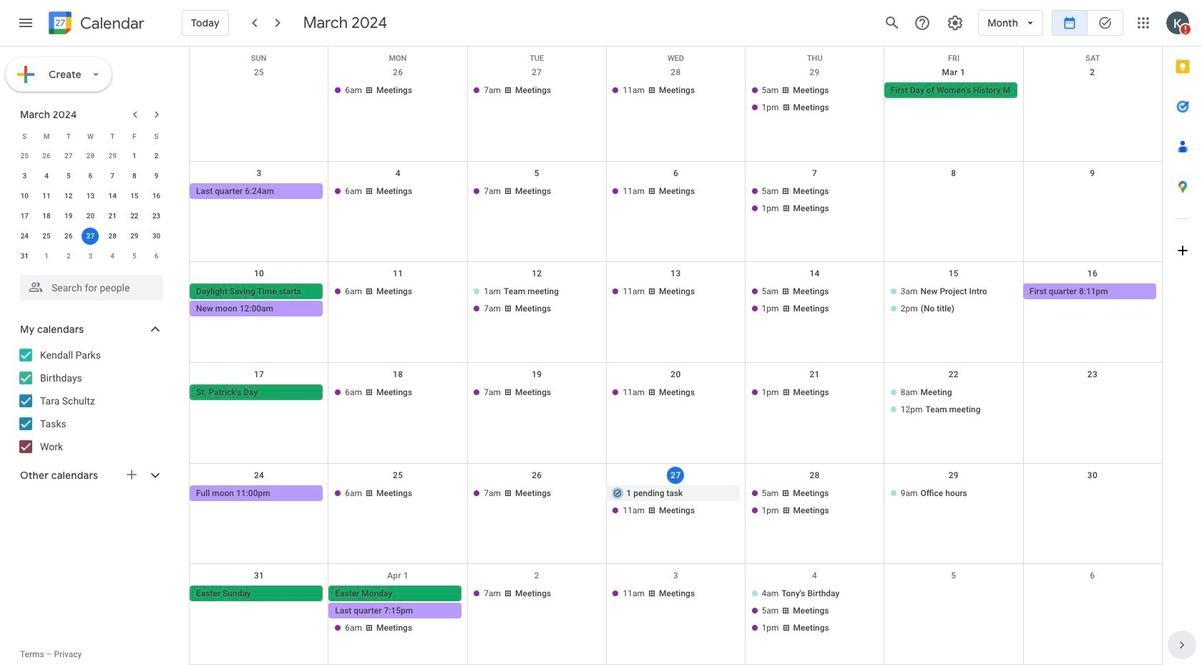 Task type: vqa. For each thing, say whether or not it's contained in the screenshot.
third (GMT minus 04:00)Eastern Time - Toronto option
no



Task type: describe. For each thing, give the bounding box(es) containing it.
february 25 element
[[16, 147, 33, 165]]

1 element
[[126, 147, 143, 165]]

add other calendars image
[[125, 468, 139, 482]]

10 element
[[16, 188, 33, 205]]

24 element
[[16, 228, 33, 245]]

6 element
[[82, 168, 99, 185]]

17 element
[[16, 208, 33, 225]]

22 element
[[126, 208, 143, 225]]

30 element
[[148, 228, 165, 245]]

25 element
[[38, 228, 55, 245]]

9 element
[[148, 168, 165, 185]]

15 element
[[126, 188, 143, 205]]

april 6 element
[[148, 248, 165, 265]]

12 element
[[60, 188, 77, 205]]

cell inside march 2024 grid
[[80, 226, 102, 246]]

april 1 element
[[38, 248, 55, 265]]

7 element
[[104, 168, 121, 185]]

april 5 element
[[126, 248, 143, 265]]

main drawer image
[[17, 14, 34, 32]]

4 element
[[38, 168, 55, 185]]

calendar element
[[46, 9, 145, 40]]

april 4 element
[[104, 248, 121, 265]]

april 3 element
[[82, 248, 99, 265]]

23 element
[[148, 208, 165, 225]]

february 26 element
[[38, 147, 55, 165]]

13 element
[[82, 188, 99, 205]]

26 element
[[60, 228, 77, 245]]

3 element
[[16, 168, 33, 185]]

31 element
[[16, 248, 33, 265]]

19 element
[[60, 208, 77, 225]]

march 2024 grid
[[14, 126, 168, 266]]

Search for people text field
[[29, 275, 155, 301]]

my calendars list
[[3, 344, 178, 458]]

28 element
[[104, 228, 121, 245]]

february 28 element
[[82, 147, 99, 165]]



Task type: locate. For each thing, give the bounding box(es) containing it.
february 27 element
[[60, 147, 77, 165]]

heading inside 'calendar' element
[[77, 15, 145, 32]]

2 element
[[148, 147, 165, 165]]

None search field
[[0, 269, 178, 301]]

row group
[[14, 146, 168, 266]]

8 element
[[126, 168, 143, 185]]

21 element
[[104, 208, 121, 225]]

16 element
[[148, 188, 165, 205]]

20 element
[[82, 208, 99, 225]]

18 element
[[38, 208, 55, 225]]

11 element
[[38, 188, 55, 205]]

14 element
[[104, 188, 121, 205]]

tab list
[[1163, 47, 1203, 625]]

29 element
[[126, 228, 143, 245]]

cell
[[190, 82, 329, 117], [746, 82, 885, 117], [746, 183, 885, 217], [885, 183, 1024, 217], [80, 226, 102, 246], [190, 284, 329, 318], [468, 284, 607, 318], [746, 284, 885, 318], [885, 284, 1024, 318], [885, 384, 1024, 419], [607, 485, 746, 520], [746, 485, 885, 520], [329, 586, 468, 637], [746, 586, 885, 637], [885, 586, 1024, 637]]

heading
[[77, 15, 145, 32]]

row
[[190, 47, 1163, 63], [190, 61, 1163, 162], [14, 126, 168, 146], [14, 146, 168, 166], [190, 162, 1163, 262], [14, 166, 168, 186], [14, 186, 168, 206], [14, 206, 168, 226], [14, 226, 168, 246], [14, 246, 168, 266], [190, 262, 1163, 363], [190, 363, 1163, 464], [190, 464, 1163, 564], [190, 564, 1163, 665]]

february 29 element
[[104, 147, 121, 165]]

27, today element
[[82, 228, 99, 245]]

5 element
[[60, 168, 77, 185]]

april 2 element
[[60, 248, 77, 265]]

grid
[[189, 47, 1163, 665]]



